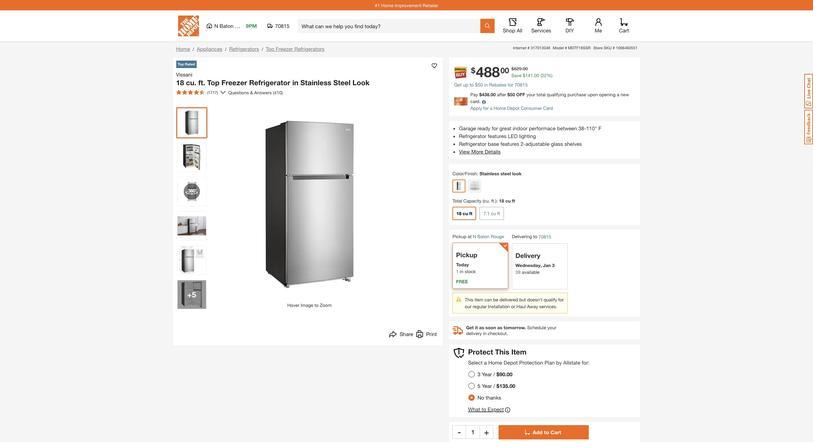 Task type: vqa. For each thing, say whether or not it's contained in the screenshot.


Task type: describe. For each thing, give the bounding box(es) containing it.
cu for 7.1 cu ft
[[491, 211, 496, 217]]

vissani link
[[176, 71, 195, 78]]

3 # from the left
[[613, 45, 615, 50]]

me button
[[588, 18, 609, 34]]

0 vertical spatial .
[[522, 66, 523, 72]]

18 cu ft button
[[453, 207, 476, 221]]

capacity
[[463, 198, 481, 204]]

what
[[468, 407, 480, 413]]

can
[[485, 297, 492, 303]]

live chat image
[[804, 74, 813, 109]]

5 year / $135.00
[[478, 383, 515, 389]]

to for add to cart
[[544, 430, 549, 436]]

1 vertical spatial top
[[178, 62, 184, 66]]

mdtf18ssr
[[568, 45, 591, 50]]

2 horizontal spatial top
[[266, 46, 274, 52]]

diy
[[566, 27, 574, 33]]

70815 inside button
[[275, 23, 290, 29]]

schedule your delivery in checkout.
[[466, 325, 556, 337]]

cart link
[[617, 18, 631, 34]]

a inside 'your total qualifying purchase upon opening a new card.'
[[617, 92, 619, 98]]

delivered
[[500, 297, 518, 303]]

print button
[[416, 331, 437, 340]]

0 vertical spatial rouge
[[235, 23, 250, 29]]

stainless steel look image
[[454, 182, 464, 191]]

-
[[458, 428, 461, 437]]

consumer
[[521, 106, 542, 111]]

1 refrigerators from the left
[[229, 46, 259, 52]]

answers
[[254, 90, 272, 95]]

pickup for pickup today 1 in stock
[[456, 252, 477, 259]]

be
[[493, 297, 498, 303]]

&
[[250, 90, 253, 95]]

card.
[[470, 99, 481, 104]]

top inside vissani 18 cu. ft. top freezer refrigerator in stainless steel look
[[207, 78, 220, 87]]

depot inside the protect this item select a home depot protection plan by allstate for:
[[504, 360, 518, 366]]

4.5 stars image
[[176, 90, 205, 95]]

0 vertical spatial :
[[477, 171, 478, 177]]

ft for 18 cu ft
[[469, 211, 472, 217]]

color/finish
[[453, 171, 477, 177]]

0 vertical spatial depot
[[507, 106, 520, 111]]

2 vertical spatial refrigerator
[[459, 141, 486, 147]]

top freezer refrigerators link
[[266, 46, 324, 52]]

off
[[516, 92, 525, 98]]

shop all button
[[502, 18, 523, 34]]

checkout.
[[488, 331, 508, 337]]

feedback link image
[[804, 110, 813, 145]]

steel
[[333, 78, 351, 87]]

improvement
[[395, 2, 422, 8]]

to for delivering to 70815
[[533, 234, 537, 240]]

$ 629 . 00 save $ 141 . 00 ( 22 %)
[[512, 66, 553, 78]]

1 vertical spatial refrigerator
[[459, 133, 486, 139]]

141
[[525, 73, 533, 78]]

$ inside $ 488 00
[[471, 66, 475, 75]]

3 inside option group
[[478, 372, 480, 378]]

to for what to expect
[[482, 407, 486, 413]]

total
[[453, 198, 462, 204]]

garage
[[459, 125, 476, 132]]

7.1 cu ft
[[484, 211, 500, 217]]

share
[[400, 331, 413, 338]]

card
[[543, 106, 553, 111]]

top rated
[[178, 62, 195, 66]]

What can we help you find today? search field
[[302, 19, 480, 33]]

get up to $50 in  rebates for 70815 button
[[454, 82, 528, 88]]

1 vertical spatial rouge
[[491, 234, 504, 240]]

(410)
[[273, 90, 283, 95]]

wednesday,
[[516, 263, 542, 269]]

purchase
[[568, 92, 586, 98]]

after
[[497, 92, 506, 98]]

questions
[[228, 90, 249, 95]]

garage ready for great indoor performace between 38-110° f refrigerator features led lighting refrigerator base features 2-adjustable glass shelves view more details
[[459, 125, 602, 155]]

1 vertical spatial a
[[490, 106, 493, 111]]

0 vertical spatial features
[[488, 133, 507, 139]]

1 # from the left
[[528, 45, 530, 50]]

appliances link
[[197, 46, 222, 52]]

+ for +
[[484, 428, 489, 437]]

in inside schedule your delivery in checkout.
[[483, 331, 487, 337]]

questions & answers (410)
[[228, 90, 283, 95]]

hover image to zoom
[[287, 303, 332, 308]]

all
[[517, 27, 522, 33]]

services.
[[539, 304, 557, 310]]

0 vertical spatial 5
[[192, 291, 196, 300]]

(cu.
[[483, 198, 490, 204]]

n baton rouge
[[214, 23, 250, 29]]

option group containing 3 year /
[[466, 369, 521, 404]]

delivering
[[512, 234, 532, 240]]

2 horizontal spatial cu
[[505, 198, 511, 204]]

5 inside option group
[[478, 383, 480, 389]]

item
[[475, 297, 483, 303]]

apply now image
[[454, 97, 470, 106]]

diy button
[[560, 18, 580, 34]]

installation
[[488, 304, 510, 310]]

$ up save
[[512, 66, 514, 72]]

rebates
[[489, 82, 507, 88]]

18 inside vissani 18 cu. ft. top freezer refrigerator in stainless steel look
[[176, 78, 184, 87]]

1 as from the left
[[479, 325, 484, 331]]

$ right pay on the top of the page
[[479, 92, 482, 98]]

stainless inside vissani 18 cu. ft. top freezer refrigerator in stainless steel look
[[300, 78, 331, 87]]

#1 home improvement retailer
[[375, 2, 438, 8]]

50
[[510, 92, 515, 98]]

new
[[621, 92, 629, 98]]

in inside pickup today 1 in stock
[[460, 269, 464, 275]]

details
[[485, 149, 501, 155]]

0 vertical spatial n
[[214, 23, 218, 29]]

or
[[511, 304, 515, 310]]

lighting
[[519, 133, 536, 139]]

3 year / $90.00
[[478, 372, 513, 378]]

print
[[426, 331, 437, 338]]

plan
[[545, 360, 555, 366]]

70815 link
[[539, 234, 551, 241]]

to right up
[[470, 82, 474, 88]]

pay
[[470, 92, 478, 98]]

+ for + 5
[[187, 291, 192, 300]]

%)
[[547, 73, 553, 78]]

0 vertical spatial baton
[[220, 23, 233, 29]]

+ 5
[[187, 291, 196, 300]]

(
[[541, 73, 542, 78]]

cu.
[[186, 78, 196, 87]]

70815 inside delivering to 70815
[[539, 234, 551, 240]]

2 refrigerators from the left
[[294, 46, 324, 52]]

select
[[468, 360, 483, 366]]

$ right after
[[508, 92, 510, 98]]

in inside vissani 18 cu. ft. top freezer refrigerator in stainless steel look
[[292, 78, 298, 87]]

317013048_s01 image
[[177, 178, 206, 206]]

great
[[500, 125, 511, 132]]

but
[[519, 297, 526, 303]]

00 inside $ 488 00
[[501, 66, 509, 75]]

7.1
[[484, 211, 490, 217]]

438.00
[[482, 92, 496, 98]]

get it as soon as tomorrow.
[[466, 325, 526, 331]]

led
[[508, 133, 518, 139]]



Task type: locate. For each thing, give the bounding box(es) containing it.
your total qualifying purchase upon opening a new card.
[[470, 92, 629, 104]]

as right it
[[479, 325, 484, 331]]

cu right ft.)
[[505, 198, 511, 204]]

0 vertical spatial pickup
[[453, 234, 467, 240]]

no thanks
[[478, 395, 501, 401]]

0 horizontal spatial 70815
[[275, 23, 290, 29]]

to left zoom on the left bottom of page
[[315, 303, 319, 308]]

apply for a home depot consumer card link
[[470, 106, 553, 111]]

$
[[471, 66, 475, 75], [512, 66, 514, 72], [523, 73, 525, 78], [479, 92, 482, 98], [508, 92, 510, 98]]

n right at
[[473, 234, 476, 240]]

for right qualify
[[558, 297, 564, 303]]

0 vertical spatial 18
[[176, 78, 184, 87]]

#1
[[375, 2, 380, 8]]

to inside delivering to 70815
[[533, 234, 537, 240]]

baton left 9pm
[[220, 23, 233, 29]]

$ right save
[[523, 73, 525, 78]]

regular
[[473, 304, 487, 310]]

1 horizontal spatial 3
[[552, 263, 555, 269]]

get
[[454, 82, 462, 88], [466, 325, 474, 331]]

2 horizontal spatial a
[[617, 92, 619, 98]]

18 down total on the top right of the page
[[456, 211, 462, 217]]

top left rated
[[178, 62, 184, 66]]

1 vertical spatial .
[[533, 73, 534, 78]]

rated
[[185, 62, 195, 66]]

1 vertical spatial 5
[[478, 383, 480, 389]]

color/finish : stainless steel look
[[453, 171, 522, 177]]

to inside button
[[482, 407, 486, 413]]

a inside the protect this item select a home depot protection plan by allstate for:
[[484, 360, 487, 366]]

this
[[465, 297, 473, 303], [495, 348, 509, 357]]

0 vertical spatial year
[[482, 372, 492, 378]]

: up white icon
[[477, 171, 478, 177]]

1 horizontal spatial as
[[497, 325, 503, 331]]

0 vertical spatial 3
[[552, 263, 555, 269]]

adjustable
[[526, 141, 550, 147]]

# right 'model'
[[565, 45, 567, 50]]

1 horizontal spatial cu
[[491, 211, 496, 217]]

9pm
[[246, 23, 257, 29]]

info image
[[482, 100, 486, 104]]

3 right jan
[[552, 263, 555, 269]]

to right what
[[482, 407, 486, 413]]

to right the add
[[544, 430, 549, 436]]

0 vertical spatial 70815
[[275, 23, 290, 29]]

0 vertical spatial freezer
[[276, 46, 293, 52]]

0 vertical spatial top
[[266, 46, 274, 52]]

18 down "vissani"
[[176, 78, 184, 87]]

apply
[[470, 106, 482, 111]]

refrigerator inside vissani 18 cu. ft. top freezer refrigerator in stainless steel look
[[249, 78, 290, 87]]

2 horizontal spatial ft
[[512, 198, 515, 204]]

0 horizontal spatial rouge
[[235, 23, 250, 29]]

pickup
[[453, 234, 467, 240], [456, 252, 477, 259]]

protect this item select a home depot protection plan by allstate for:
[[468, 348, 590, 366]]

1 vertical spatial your
[[548, 325, 556, 331]]

1 horizontal spatial :
[[497, 198, 498, 204]]

look
[[512, 171, 522, 177]]

None field
[[466, 426, 480, 439]]

0 horizontal spatial freezer
[[221, 78, 247, 87]]

18
[[176, 78, 184, 87], [499, 198, 504, 204], [456, 211, 462, 217]]

$90.00
[[497, 372, 513, 378]]

ft
[[512, 198, 515, 204], [469, 211, 472, 217], [497, 211, 500, 217]]

pickup for pickup at n baton rouge
[[453, 234, 467, 240]]

(1717) button
[[174, 87, 221, 98]]

1 vertical spatial depot
[[504, 360, 518, 366]]

this inside this item can be delivered but doesn't qualify for our regular installation or haul away services.
[[465, 297, 473, 303]]

no
[[478, 395, 484, 401]]

1 vertical spatial freezer
[[221, 78, 247, 87]]

internet # 317013048 model # mdtf18ssr store sku # 1006460551
[[513, 45, 638, 50]]

1 vertical spatial 18
[[499, 198, 504, 204]]

/ left $90.00
[[493, 372, 495, 378]]

1 horizontal spatial this
[[495, 348, 509, 357]]

to inside 'button'
[[315, 303, 319, 308]]

delivery
[[516, 252, 540, 260]]

1 horizontal spatial 5
[[478, 383, 480, 389]]

our
[[465, 304, 472, 310]]

upon
[[588, 92, 598, 98]]

/
[[193, 46, 194, 52], [225, 46, 227, 52], [262, 46, 263, 52], [493, 372, 495, 378], [493, 383, 495, 389]]

your right schedule
[[548, 325, 556, 331]]

0 horizontal spatial baton
[[220, 23, 233, 29]]

the home depot logo image
[[178, 16, 199, 36]]

# right internet
[[528, 45, 530, 50]]

cart right the add
[[551, 430, 561, 436]]

retailer
[[423, 2, 438, 8]]

0 horizontal spatial 00
[[501, 66, 509, 75]]

white image
[[470, 182, 480, 191]]

0 horizontal spatial refrigerators
[[229, 46, 259, 52]]

2 horizontal spatial 18
[[499, 198, 504, 204]]

refrigerators
[[229, 46, 259, 52], [294, 46, 324, 52]]

refrigerators link
[[229, 46, 259, 52]]

year up no thanks
[[482, 383, 492, 389]]

this left item
[[495, 348, 509, 357]]

stainless steel look vissani top freezer refrigerators mdtf18ssr 64.0 image
[[177, 109, 206, 137]]

0 horizontal spatial top
[[178, 62, 184, 66]]

00 left save
[[501, 66, 509, 75]]

0 vertical spatial your
[[527, 92, 535, 98]]

1 vertical spatial n
[[473, 234, 476, 240]]

at
[[468, 234, 472, 240]]

0 horizontal spatial a
[[484, 360, 487, 366]]

your inside schedule your delivery in checkout.
[[548, 325, 556, 331]]

1 horizontal spatial freezer
[[276, 46, 293, 52]]

2 horizontal spatial 00
[[534, 73, 539, 78]]

1 vertical spatial year
[[482, 383, 492, 389]]

get left up
[[454, 82, 462, 88]]

home up "top rated"
[[176, 46, 190, 52]]

18 right ft.)
[[499, 198, 504, 204]]

0 horizontal spatial n
[[214, 23, 218, 29]]

: right (cu.
[[497, 198, 498, 204]]

vissani
[[176, 71, 192, 77]]

488
[[476, 63, 500, 81]]

3 down select
[[478, 372, 480, 378]]

stainless steel look vissani top freezer refrigerators mdtf18ssr a0.3 image
[[177, 246, 206, 275]]

1 vertical spatial +
[[484, 428, 489, 437]]

# right 'sku'
[[613, 45, 615, 50]]

2 vertical spatial 70815
[[539, 234, 551, 240]]

cart
[[619, 27, 629, 33], [551, 430, 561, 436]]

/ right 'home' link
[[193, 46, 194, 52]]

features up base
[[488, 133, 507, 139]]

ft right ft.)
[[512, 198, 515, 204]]

delivery
[[466, 331, 482, 337]]

1 horizontal spatial top
[[207, 78, 220, 87]]

rouge up the refrigerators link
[[235, 23, 250, 29]]

0 horizontal spatial .
[[522, 66, 523, 72]]

allstate
[[563, 360, 581, 366]]

2 vertical spatial a
[[484, 360, 487, 366]]

add
[[533, 430, 543, 436]]

as up checkout. at right
[[497, 325, 503, 331]]

1 vertical spatial baton
[[478, 234, 490, 240]]

get left it
[[466, 325, 474, 331]]

for up 50 on the right top of page
[[508, 82, 513, 88]]

$ 488 00
[[471, 63, 509, 81]]

00 left (
[[534, 73, 539, 78]]

1 horizontal spatial refrigerators
[[294, 46, 324, 52]]

0 vertical spatial refrigerator
[[249, 78, 290, 87]]

1 horizontal spatial #
[[565, 45, 567, 50]]

ft down capacity
[[469, 211, 472, 217]]

this inside the protect this item select a home depot protection plan by allstate for:
[[495, 348, 509, 357]]

0 vertical spatial this
[[465, 297, 473, 303]]

performace
[[529, 125, 556, 132]]

$ left 488
[[471, 66, 475, 75]]

70815 up the off
[[515, 82, 528, 88]]

tomorrow.
[[504, 325, 526, 331]]

depot down item
[[504, 360, 518, 366]]

70815 up the top freezer refrigerators link
[[275, 23, 290, 29]]

stock
[[465, 269, 476, 275]]

a down 438.00
[[490, 106, 493, 111]]

3
[[552, 263, 555, 269], [478, 372, 480, 378]]

1 horizontal spatial get
[[466, 325, 474, 331]]

0 vertical spatial a
[[617, 92, 619, 98]]

0 horizontal spatial 5
[[192, 291, 196, 300]]

me
[[595, 27, 602, 33]]

haul
[[517, 304, 526, 310]]

0 horizontal spatial get
[[454, 82, 462, 88]]

opening
[[599, 92, 616, 98]]

1 vertical spatial features
[[501, 141, 519, 147]]

ft right 7.1 at the right top of the page
[[497, 211, 500, 217]]

for down 'info' icon
[[483, 106, 489, 111]]

1 vertical spatial stainless
[[480, 171, 499, 177]]

what to expect
[[468, 407, 504, 413]]

pickup up today
[[456, 252, 477, 259]]

delivering to 70815
[[512, 234, 551, 240]]

1 year from the top
[[482, 372, 492, 378]]

get for get up to $50 in  rebates for 70815
[[454, 82, 462, 88]]

1 horizontal spatial 70815
[[515, 82, 528, 88]]

internet
[[513, 45, 527, 50]]

7.1 cu ft button
[[480, 207, 504, 221]]

steel
[[501, 171, 511, 177]]

0 vertical spatial stainless
[[300, 78, 331, 87]]

0 horizontal spatial as
[[479, 325, 484, 331]]

stainless steel look vissani top freezer refrigerators mdtf18ssr 40.2 image
[[177, 212, 206, 241]]

0 horizontal spatial #
[[528, 45, 530, 50]]

317013048
[[531, 45, 550, 50]]

cu for 18 cu ft
[[463, 211, 468, 217]]

+ inside button
[[484, 428, 489, 437]]

1 vertical spatial 3
[[478, 372, 480, 378]]

to left 70815 link on the right bottom
[[533, 234, 537, 240]]

+ button
[[480, 426, 493, 439]]

1 horizontal spatial n
[[473, 234, 476, 240]]

today
[[456, 262, 469, 268]]

away
[[527, 304, 538, 310]]

for inside garage ready for great indoor performace between 38-110° f refrigerator features led lighting refrigerator base features 2-adjustable glass shelves view more details
[[492, 125, 498, 132]]

features down led at the right top
[[501, 141, 519, 147]]

2 as from the left
[[497, 325, 503, 331]]

baton right at
[[478, 234, 490, 240]]

sku
[[604, 45, 612, 50]]

0 vertical spatial get
[[454, 82, 462, 88]]

cart up the 1006460551
[[619, 27, 629, 33]]

cart inside cart link
[[619, 27, 629, 33]]

/ left $135.00 on the bottom right of page
[[493, 383, 495, 389]]

free
[[456, 279, 468, 285]]

1 horizontal spatial baton
[[478, 234, 490, 240]]

n up appliances
[[214, 23, 218, 29]]

for left the great at the top of page
[[492, 125, 498, 132]]

$135.00
[[497, 383, 515, 389]]

save
[[512, 73, 522, 78]]

1 horizontal spatial rouge
[[491, 234, 504, 240]]

freezer up 'questions'
[[221, 78, 247, 87]]

39
[[516, 270, 521, 275]]

depot down 50 on the right top of page
[[507, 106, 520, 111]]

0 vertical spatial cart
[[619, 27, 629, 33]]

1 vertical spatial cart
[[551, 430, 561, 436]]

for inside this item can be delivered but doesn't qualify for our regular installation or haul away services.
[[558, 297, 564, 303]]

/ right appliances link at top left
[[225, 46, 227, 52]]

/ right the refrigerators link
[[262, 46, 263, 52]]

2 year from the top
[[482, 383, 492, 389]]

1 horizontal spatial +
[[484, 428, 489, 437]]

0 horizontal spatial cu
[[463, 211, 468, 217]]

for:
[[582, 360, 590, 366]]

ready
[[478, 125, 490, 132]]

0 vertical spatial +
[[187, 291, 192, 300]]

ft.
[[198, 78, 205, 87]]

a right select
[[484, 360, 487, 366]]

stainless steel look vissani top freezer refrigerators mdtf18ssr e1.1 image
[[177, 143, 206, 172]]

hover image to zoom button
[[212, 107, 407, 309]]

2 horizontal spatial 70815
[[539, 234, 551, 240]]

pickup left at
[[453, 234, 467, 240]]

a
[[617, 92, 619, 98], [490, 106, 493, 111], [484, 360, 487, 366]]

cart inside add to cart button
[[551, 430, 561, 436]]

3 inside delivery wednesday, jan 3 39 available
[[552, 263, 555, 269]]

cu right 7.1 at the right top of the page
[[491, 211, 496, 217]]

delivery wednesday, jan 3 39 available
[[516, 252, 555, 275]]

protect
[[468, 348, 493, 357]]

your inside 'your total qualifying purchase upon opening a new card.'
[[527, 92, 535, 98]]

1 vertical spatial 70815
[[515, 82, 528, 88]]

$50
[[475, 82, 483, 88]]

0 horizontal spatial cart
[[551, 430, 561, 436]]

home up 3 year / $90.00
[[488, 360, 502, 366]]

get up to $50 in  rebates for 70815
[[454, 82, 528, 88]]

0 horizontal spatial :
[[477, 171, 478, 177]]

refrigerator down garage
[[459, 133, 486, 139]]

0 horizontal spatial this
[[465, 297, 473, 303]]

1006460551
[[616, 45, 638, 50]]

refrigerator up the answers
[[249, 78, 290, 87]]

cu down capacity
[[463, 211, 468, 217]]

2 vertical spatial top
[[207, 78, 220, 87]]

pay $ 438.00 after $ 50 off
[[470, 92, 525, 98]]

home right #1
[[381, 2, 394, 8]]

stainless steel look vissani top freezer refrigerators mdtf18ssr 1d.4 image
[[177, 281, 206, 309]]

ft for 7.1 cu ft
[[497, 211, 500, 217]]

this up our
[[465, 297, 473, 303]]

1 horizontal spatial ft
[[497, 211, 500, 217]]

18 cu ft
[[456, 211, 472, 217]]

1 vertical spatial get
[[466, 325, 474, 331]]

year for 5
[[482, 383, 492, 389]]

rouge down 7.1 cu ft button
[[491, 234, 504, 240]]

features
[[488, 133, 507, 139], [501, 141, 519, 147]]

70815 button
[[267, 23, 290, 29]]

2 horizontal spatial #
[[613, 45, 615, 50]]

get for get it as soon as tomorrow.
[[466, 325, 474, 331]]

1 horizontal spatial your
[[548, 325, 556, 331]]

18 inside button
[[456, 211, 462, 217]]

00 right 629
[[523, 66, 528, 72]]

home down after
[[494, 106, 506, 111]]

option group
[[466, 369, 521, 404]]

1 vertical spatial :
[[497, 198, 498, 204]]

1 vertical spatial pickup
[[456, 252, 477, 259]]

0 horizontal spatial stainless
[[300, 78, 331, 87]]

your left total
[[527, 92, 535, 98]]

shop all
[[503, 27, 522, 33]]

n baton rouge button
[[473, 234, 504, 240]]

refrigerator up the more
[[459, 141, 486, 147]]

0 horizontal spatial 18
[[176, 78, 184, 87]]

freezer inside vissani 18 cu. ft. top freezer refrigerator in stainless steel look
[[221, 78, 247, 87]]

1 horizontal spatial stainless
[[480, 171, 499, 177]]

2 # from the left
[[565, 45, 567, 50]]

70815 right delivering
[[539, 234, 551, 240]]

1 horizontal spatial 18
[[456, 211, 462, 217]]

year up 5 year / $135.00
[[482, 372, 492, 378]]

image
[[301, 303, 313, 308]]

to inside button
[[544, 430, 549, 436]]

share button
[[389, 331, 413, 340]]

1 vertical spatial this
[[495, 348, 509, 357]]

as
[[479, 325, 484, 331], [497, 325, 503, 331]]

freezer down "70815" button
[[276, 46, 293, 52]]

year for 3
[[482, 372, 492, 378]]

1 horizontal spatial .
[[533, 73, 534, 78]]

1 horizontal spatial 00
[[523, 66, 528, 72]]

a left new
[[617, 92, 619, 98]]

home inside the protect this item select a home depot protection plan by allstate for:
[[488, 360, 502, 366]]

add to cart
[[533, 430, 561, 436]]

1 horizontal spatial cart
[[619, 27, 629, 33]]

top up the (1717)
[[207, 78, 220, 87]]

top down "70815" button
[[266, 46, 274, 52]]



